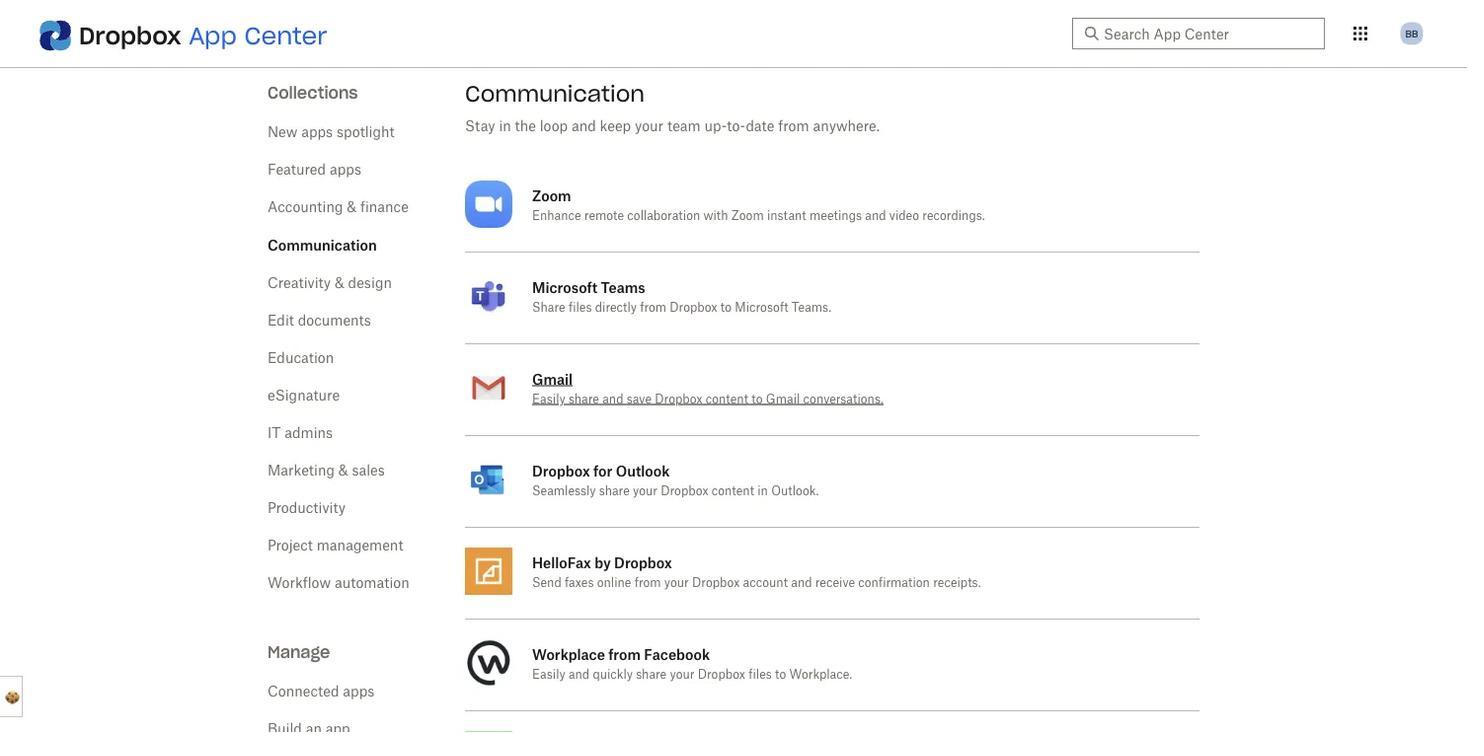 Task type: vqa. For each thing, say whether or not it's contained in the screenshot.


Task type: locate. For each thing, give the bounding box(es) containing it.
1 vertical spatial files
[[749, 670, 772, 681]]

0 vertical spatial communication
[[465, 80, 645, 108]]

share down "facebook" at the left bottom
[[636, 670, 667, 681]]

instant
[[767, 210, 807, 222]]

microsoft teams share files directly from dropbox to microsoft teams.
[[532, 279, 832, 314]]

content
[[706, 394, 749, 406], [712, 486, 754, 498]]

files inside workplace from facebook easily and quickly share your dropbox files to workplace.
[[749, 670, 772, 681]]

1 vertical spatial communication
[[268, 237, 377, 253]]

creativity & design
[[268, 276, 392, 290]]

& left sales
[[339, 464, 348, 478]]

center
[[244, 20, 327, 50]]

outlook.
[[771, 486, 819, 498]]

from right date at top right
[[778, 119, 809, 133]]

0 vertical spatial content
[[706, 394, 749, 406]]

easily left save on the bottom
[[532, 394, 565, 406]]

0 horizontal spatial zoom
[[532, 187, 571, 204]]

microsoft up share at top
[[532, 279, 598, 296]]

easily inside workplace from facebook easily and quickly share your dropbox files to workplace.
[[532, 670, 565, 681]]

up-
[[705, 119, 727, 133]]

teams.
[[792, 302, 832, 314]]

Search App Center text field
[[1104, 23, 1313, 44]]

0 vertical spatial in
[[499, 119, 511, 133]]

your down outlook on the bottom left
[[633, 486, 658, 498]]

content inside dropbox for outlook seamlessly share your dropbox content in outlook.
[[712, 486, 754, 498]]

dropbox left app
[[79, 20, 181, 50]]

automation
[[335, 577, 410, 591]]

gmail
[[532, 371, 573, 388], [766, 394, 800, 406]]

quickly
[[593, 670, 633, 681]]

connected apps link
[[268, 685, 375, 699]]

2 easily from the top
[[532, 670, 565, 681]]

dropbox for outlook seamlessly share your dropbox content in outlook.
[[532, 463, 819, 498]]

and inside "gmail easily share and save dropbox content to gmail conversations."
[[603, 394, 624, 406]]

project management link
[[268, 539, 403, 553]]

faxes
[[565, 578, 594, 590]]

apps up accounting & finance link at the top of page
[[330, 163, 361, 177]]

files right share at top
[[569, 302, 592, 314]]

& left finance
[[347, 200, 357, 214]]

your inside dropbox for outlook seamlessly share your dropbox content in outlook.
[[633, 486, 658, 498]]

and inside zoom enhance remote collaboration with zoom instant meetings and video recordings.
[[865, 210, 886, 222]]

1 vertical spatial zoom
[[731, 210, 764, 222]]

and
[[572, 119, 596, 133], [865, 210, 886, 222], [603, 394, 624, 406], [791, 578, 812, 590], [569, 670, 590, 681]]

project
[[268, 539, 313, 553]]

1 horizontal spatial to
[[752, 394, 763, 406]]

0 horizontal spatial files
[[569, 302, 592, 314]]

share left save on the bottom
[[569, 394, 599, 406]]

recordings.
[[923, 210, 985, 222]]

teams
[[601, 279, 645, 296]]

to
[[721, 302, 732, 314], [752, 394, 763, 406], [775, 670, 786, 681]]

1 horizontal spatial zoom
[[731, 210, 764, 222]]

it admins link
[[268, 427, 333, 440]]

1 horizontal spatial in
[[758, 486, 768, 498]]

1 vertical spatial to
[[752, 394, 763, 406]]

and right loop
[[572, 119, 596, 133]]

communication up loop
[[465, 80, 645, 108]]

2 vertical spatial apps
[[343, 685, 375, 699]]

finance
[[360, 200, 409, 214]]

gmail down share at top
[[532, 371, 573, 388]]

your down "facebook" at the left bottom
[[670, 670, 695, 681]]

0 horizontal spatial communication
[[268, 237, 377, 253]]

and down the "workplace"
[[569, 670, 590, 681]]

communication link
[[268, 237, 377, 253]]

files
[[569, 302, 592, 314], [749, 670, 772, 681]]

gmail left "conversations." in the right bottom of the page
[[766, 394, 800, 406]]

collaboration
[[627, 210, 700, 222]]

1 vertical spatial gmail
[[766, 394, 800, 406]]

to up "gmail easily share and save dropbox content to gmail conversations."
[[721, 302, 732, 314]]

hellofax by dropbox send faxes online from your dropbox account and receive confirmation receipts.
[[532, 554, 981, 590]]

your
[[635, 119, 664, 133], [633, 486, 658, 498], [664, 578, 689, 590], [670, 670, 695, 681]]

dropbox up online on the bottom left of page
[[614, 554, 672, 571]]

2 vertical spatial &
[[339, 464, 348, 478]]

workplace
[[532, 646, 605, 663]]

save
[[627, 394, 652, 406]]

& for finance
[[347, 200, 357, 214]]

featured apps link
[[268, 163, 361, 177]]

0 horizontal spatial to
[[721, 302, 732, 314]]

management
[[317, 539, 403, 553]]

0 vertical spatial share
[[569, 394, 599, 406]]

0 vertical spatial apps
[[301, 125, 333, 139]]

2 vertical spatial share
[[636, 670, 667, 681]]

from down "teams"
[[640, 302, 667, 314]]

apps right new
[[301, 125, 333, 139]]

edit
[[268, 314, 294, 328]]

share inside "gmail easily share and save dropbox content to gmail conversations."
[[569, 394, 599, 406]]

easily down the "workplace"
[[532, 670, 565, 681]]

anywhere.
[[813, 119, 880, 133]]

dropbox right save on the bottom
[[655, 394, 703, 406]]

1 vertical spatial &
[[335, 276, 344, 290]]

& left design
[[335, 276, 344, 290]]

remote
[[584, 210, 624, 222]]

dropbox inside microsoft teams share files directly from dropbox to microsoft teams.
[[670, 302, 717, 314]]

0 vertical spatial zoom
[[532, 187, 571, 204]]

files inside microsoft teams share files directly from dropbox to microsoft teams.
[[569, 302, 592, 314]]

from right online on the bottom left of page
[[635, 578, 661, 590]]

1 horizontal spatial microsoft
[[735, 302, 789, 314]]

dropbox
[[79, 20, 181, 50], [670, 302, 717, 314], [655, 394, 703, 406], [532, 463, 590, 479], [661, 486, 709, 498], [614, 554, 672, 571], [692, 578, 740, 590], [698, 670, 746, 681]]

1 vertical spatial share
[[599, 486, 630, 498]]

dropbox right directly
[[670, 302, 717, 314]]

share down for in the left of the page
[[599, 486, 630, 498]]

documents
[[298, 314, 371, 328]]

2 horizontal spatial to
[[775, 670, 786, 681]]

send
[[532, 578, 562, 590]]

& for design
[[335, 276, 344, 290]]

creativity & design link
[[268, 276, 392, 290]]

to inside "gmail easily share and save dropbox content to gmail conversations."
[[752, 394, 763, 406]]

0 horizontal spatial gmail
[[532, 371, 573, 388]]

your right online on the bottom left of page
[[664, 578, 689, 590]]

easily inside "gmail easily share and save dropbox content to gmail conversations."
[[532, 394, 565, 406]]

microsoft
[[532, 279, 598, 296], [735, 302, 789, 314]]

in inside dropbox for outlook seamlessly share your dropbox content in outlook.
[[758, 486, 768, 498]]

& for sales
[[339, 464, 348, 478]]

1 vertical spatial in
[[758, 486, 768, 498]]

loop
[[540, 119, 568, 133]]

zoom right 'with'
[[731, 210, 764, 222]]

0 vertical spatial &
[[347, 200, 357, 214]]

apps for manage
[[343, 685, 375, 699]]

0 vertical spatial easily
[[532, 394, 565, 406]]

accounting & finance link
[[268, 200, 409, 214]]

to for gmail
[[752, 394, 763, 406]]

dropbox left "account" on the bottom
[[692, 578, 740, 590]]

in left the
[[499, 119, 511, 133]]

microsoft left teams.
[[735, 302, 789, 314]]

communication
[[465, 80, 645, 108], [268, 237, 377, 253]]

share inside workplace from facebook easily and quickly share your dropbox files to workplace.
[[636, 670, 667, 681]]

from inside microsoft teams share files directly from dropbox to microsoft teams.
[[640, 302, 667, 314]]

content left outlook.
[[712, 486, 754, 498]]

edit documents
[[268, 314, 371, 328]]

from inside workplace from facebook easily and quickly share your dropbox files to workplace.
[[609, 646, 641, 663]]

0 horizontal spatial microsoft
[[532, 279, 598, 296]]

2 vertical spatial to
[[775, 670, 786, 681]]

keep
[[600, 119, 631, 133]]

to inside workplace from facebook easily and quickly share your dropbox files to workplace.
[[775, 670, 786, 681]]

stay in the loop and keep your team up-to-date from anywhere.
[[465, 119, 880, 133]]

workplace from facebook easily and quickly share your dropbox files to workplace.
[[532, 646, 852, 681]]

from up "quickly"
[[609, 646, 641, 663]]

dropbox app center
[[79, 20, 327, 50]]

share
[[532, 302, 565, 314]]

to inside microsoft teams share files directly from dropbox to microsoft teams.
[[721, 302, 732, 314]]

apps right connected
[[343, 685, 375, 699]]

files left workplace.
[[749, 670, 772, 681]]

meetings
[[810, 210, 862, 222]]

education link
[[268, 352, 334, 365]]

zoom up 'enhance'
[[532, 187, 571, 204]]

and left save on the bottom
[[603, 394, 624, 406]]

esignature
[[268, 389, 340, 403]]

and left "receive"
[[791, 578, 812, 590]]

online
[[597, 578, 631, 590]]

1 vertical spatial content
[[712, 486, 754, 498]]

enhance
[[532, 210, 581, 222]]

outlook
[[616, 463, 670, 479]]

1 horizontal spatial communication
[[465, 80, 645, 108]]

from
[[778, 119, 809, 133], [640, 302, 667, 314], [635, 578, 661, 590], [609, 646, 641, 663]]

and left video
[[865, 210, 886, 222]]

to left workplace.
[[775, 670, 786, 681]]

1 easily from the top
[[532, 394, 565, 406]]

in left outlook.
[[758, 486, 768, 498]]

spotlight
[[337, 125, 395, 139]]

1 vertical spatial easily
[[532, 670, 565, 681]]

new
[[268, 125, 298, 139]]

dropbox down outlook on the bottom left
[[661, 486, 709, 498]]

&
[[347, 200, 357, 214], [335, 276, 344, 290], [339, 464, 348, 478]]

connected apps
[[268, 685, 375, 699]]

zoom
[[532, 187, 571, 204], [731, 210, 764, 222]]

to left "conversations." in the right bottom of the page
[[752, 394, 763, 406]]

share
[[569, 394, 599, 406], [599, 486, 630, 498], [636, 670, 667, 681]]

1 horizontal spatial files
[[749, 670, 772, 681]]

dropbox down "facebook" at the left bottom
[[698, 670, 746, 681]]

apps
[[301, 125, 333, 139], [330, 163, 361, 177], [343, 685, 375, 699]]

productivity
[[268, 502, 346, 515]]

0 vertical spatial to
[[721, 302, 732, 314]]

0 vertical spatial files
[[569, 302, 592, 314]]

content right save on the bottom
[[706, 394, 749, 406]]

communication up creativity & design
[[268, 237, 377, 253]]



Task type: describe. For each thing, give the bounding box(es) containing it.
to for microsoft teams
[[721, 302, 732, 314]]

sales
[[352, 464, 385, 478]]

1 horizontal spatial gmail
[[766, 394, 800, 406]]

by
[[595, 554, 611, 571]]

and inside "hellofax by dropbox send faxes online from your dropbox account and receive confirmation receipts."
[[791, 578, 812, 590]]

edit documents link
[[268, 314, 371, 328]]

workflow automation link
[[268, 577, 410, 591]]

1 vertical spatial apps
[[330, 163, 361, 177]]

conversations.
[[803, 394, 884, 406]]

dropbox up seamlessly
[[532, 463, 590, 479]]

gmail easily share and save dropbox content to gmail conversations.
[[532, 371, 884, 406]]

your inside workplace from facebook easily and quickly share your dropbox files to workplace.
[[670, 670, 695, 681]]

0 vertical spatial microsoft
[[532, 279, 598, 296]]

esignature link
[[268, 389, 340, 403]]

receipts.
[[933, 578, 981, 590]]

share inside dropbox for outlook seamlessly share your dropbox content in outlook.
[[599, 486, 630, 498]]

seamlessly
[[532, 486, 596, 498]]

the
[[515, 119, 536, 133]]

from inside "hellofax by dropbox send faxes online from your dropbox account and receive confirmation receipts."
[[635, 578, 661, 590]]

0 vertical spatial gmail
[[532, 371, 573, 388]]

facebook
[[644, 646, 710, 663]]

it
[[268, 427, 281, 440]]

new apps spotlight
[[268, 125, 395, 139]]

1 vertical spatial microsoft
[[735, 302, 789, 314]]

0 horizontal spatial in
[[499, 119, 511, 133]]

creativity
[[268, 276, 331, 290]]

education
[[268, 352, 334, 365]]

design
[[348, 276, 392, 290]]

account
[[743, 578, 788, 590]]

confirmation
[[858, 578, 930, 590]]

with
[[704, 210, 728, 222]]

new apps spotlight link
[[268, 125, 395, 139]]

app
[[189, 20, 237, 50]]

marketing
[[268, 464, 335, 478]]

bb button
[[1396, 18, 1428, 49]]

it admins
[[268, 427, 333, 440]]

stay
[[465, 119, 495, 133]]

dropbox inside workplace from facebook easily and quickly share your dropbox files to workplace.
[[698, 670, 746, 681]]

marketing & sales link
[[268, 464, 385, 478]]

manage
[[268, 642, 330, 663]]

to-
[[727, 119, 746, 133]]

workplace.
[[790, 670, 852, 681]]

receive
[[815, 578, 855, 590]]

and inside workplace from facebook easily and quickly share your dropbox files to workplace.
[[569, 670, 590, 681]]

workflow
[[268, 577, 331, 591]]

workflow automation
[[268, 577, 410, 591]]

team
[[667, 119, 701, 133]]

video
[[890, 210, 919, 222]]

apps for collections
[[301, 125, 333, 139]]

for
[[593, 463, 612, 479]]

date
[[746, 119, 775, 133]]

accounting & finance
[[268, 200, 409, 214]]

bb
[[1406, 27, 1419, 39]]

featured apps
[[268, 163, 361, 177]]

your right keep
[[635, 119, 664, 133]]

hellofax
[[532, 554, 591, 571]]

zoom enhance remote collaboration with zoom instant meetings and video recordings.
[[532, 187, 985, 222]]

featured
[[268, 163, 326, 177]]

admins
[[285, 427, 333, 440]]

directly
[[595, 302, 637, 314]]

your inside "hellofax by dropbox send faxes online from your dropbox account and receive confirmation receipts."
[[664, 578, 689, 590]]

dropbox inside "gmail easily share and save dropbox content to gmail conversations."
[[655, 394, 703, 406]]

content inside "gmail easily share and save dropbox content to gmail conversations."
[[706, 394, 749, 406]]

connected
[[268, 685, 339, 699]]

marketing & sales
[[268, 464, 385, 478]]

project management
[[268, 539, 403, 553]]

accounting
[[268, 200, 343, 214]]

productivity link
[[268, 502, 346, 515]]

collections
[[268, 82, 358, 103]]



